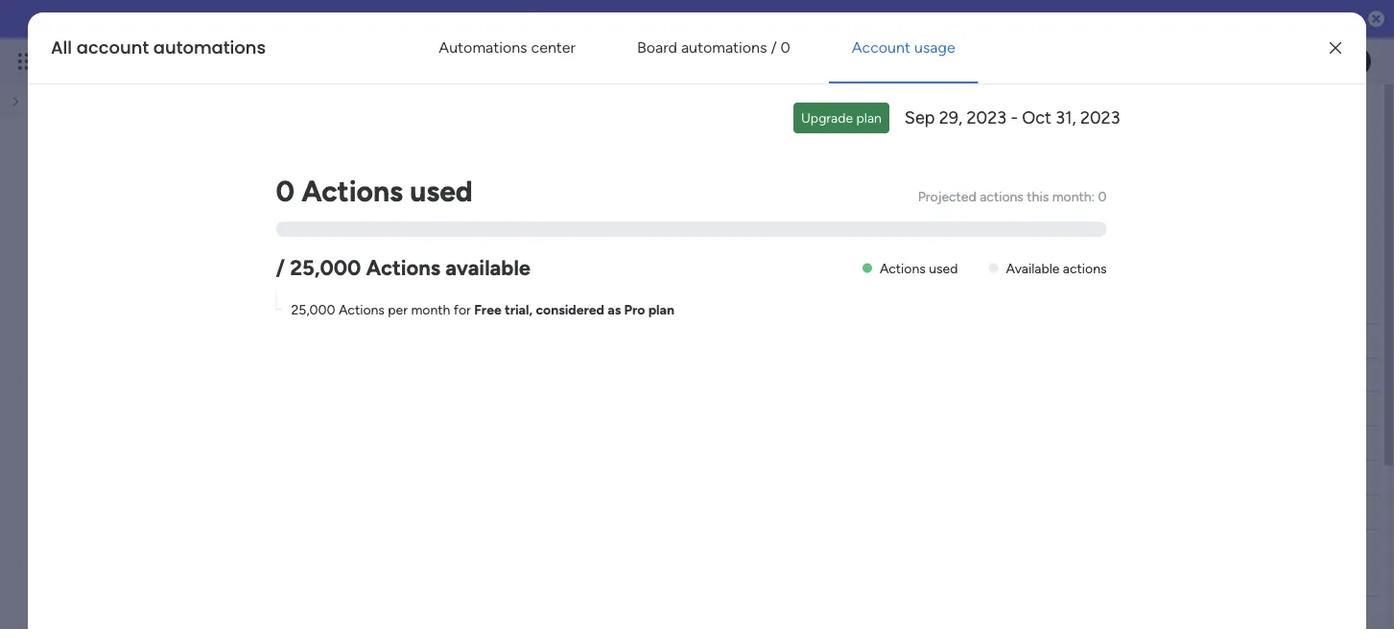 Task type: locate. For each thing, give the bounding box(es) containing it.
all
[[51, 36, 72, 60]]

2023 right 31,
[[1081, 108, 1120, 128]]

0 vertical spatial plan
[[857, 110, 882, 126]]

plan inside button
[[857, 110, 882, 126]]

-
[[1011, 108, 1018, 128]]

0 inside "button"
[[781, 38, 791, 56]]

25,000
[[290, 255, 361, 281], [291, 301, 335, 318]]

upgrade
[[801, 110, 853, 126]]

as
[[608, 301, 621, 318]]

month:
[[1052, 188, 1095, 205]]

automations center button
[[416, 24, 599, 70]]

0 vertical spatial 25,000
[[290, 255, 361, 281]]

/
[[771, 38, 777, 56], [276, 255, 285, 281]]

0 up person popup button
[[276, 174, 295, 209]]

1 vertical spatial plan
[[648, 301, 675, 318]]

automations
[[439, 38, 527, 56]]

automations
[[153, 36, 266, 60], [681, 38, 767, 56]]

/ down screens
[[771, 38, 777, 56]]

0 vertical spatial actions
[[980, 188, 1024, 205]]

actions right available
[[1063, 260, 1107, 276]]

register now →
[[855, 11, 957, 28]]

us
[[446, 11, 461, 28]]

actions for available
[[1063, 260, 1107, 276]]

used down projected
[[929, 260, 958, 276]]

1 horizontal spatial plan
[[857, 110, 882, 126]]

1 horizontal spatial 0
[[781, 38, 791, 56]]

month
[[411, 301, 450, 318]]

actions
[[980, 188, 1024, 205], [1063, 260, 1107, 276]]

available actions
[[1006, 260, 1107, 276]]

1 horizontal spatial automations
[[681, 38, 767, 56]]

0 horizontal spatial automations
[[153, 36, 266, 60]]

board
[[637, 38, 677, 56]]

2 horizontal spatial 0
[[1098, 188, 1107, 205]]

0 vertical spatial /
[[771, 38, 777, 56]]

plan
[[857, 110, 882, 126], [648, 301, 675, 318]]

1 horizontal spatial /
[[771, 38, 777, 56]]

center
[[531, 38, 576, 56]]

register now → link
[[855, 11, 957, 28]]

automations down hits
[[681, 38, 767, 56]]

actions down filter popup button
[[366, 255, 441, 281]]

elevate
[[481, 11, 530, 28]]

actions
[[301, 174, 403, 209], [366, 255, 441, 281], [880, 260, 926, 276], [339, 301, 385, 318]]

1 horizontal spatial 2023
[[1081, 108, 1120, 128]]

actions down projected
[[880, 260, 926, 276]]

actions used
[[880, 260, 958, 276]]

account
[[852, 38, 911, 56]]

0 down the 'dec'
[[781, 38, 791, 56]]

2023
[[967, 108, 1007, 128], [1081, 108, 1120, 128]]

upgrade plan button
[[794, 103, 889, 134]]

25,000 actions per month for free trial, considered as pro plan
[[291, 301, 675, 318]]

trial,
[[505, 301, 533, 318]]

account usage
[[852, 38, 955, 56]]

automations right monday
[[153, 36, 266, 60]]

person
[[312, 231, 353, 247]]

0 horizontal spatial used
[[410, 174, 473, 209]]

1 horizontal spatial actions
[[1063, 260, 1107, 276]]

used
[[410, 174, 473, 209], [929, 260, 958, 276]]

plan right upgrade
[[857, 110, 882, 126]]

0 horizontal spatial 2023
[[967, 108, 1007, 128]]

0 horizontal spatial actions
[[980, 188, 1024, 205]]

bob builder image
[[1341, 46, 1371, 77]]

1 vertical spatial used
[[929, 260, 958, 276]]

1 vertical spatial /
[[276, 255, 285, 281]]

hide
[[571, 231, 599, 247]]

board automations / 0 button
[[614, 24, 814, 70]]

actions up "person"
[[301, 174, 403, 209]]

/ down person popup button
[[276, 255, 285, 281]]

actions left 'this'
[[980, 188, 1024, 205]]

0 horizontal spatial /
[[276, 255, 285, 281]]

2023 left -
[[967, 108, 1007, 128]]

0
[[781, 38, 791, 56], [276, 174, 295, 209], [1098, 188, 1107, 205]]

hide button
[[540, 224, 611, 254]]

1 vertical spatial actions
[[1063, 260, 1107, 276]]

arrow down image
[[438, 227, 461, 250]]

used up arrow down image
[[410, 174, 473, 209]]

monday
[[85, 50, 151, 72]]

upgrade plan
[[801, 110, 882, 126]]

plan right pro at left
[[648, 301, 675, 318]]

0 right month:
[[1098, 188, 1107, 205]]

join us at elevate ✨ our online conference hits screens dec 14th
[[414, 11, 836, 28]]

→
[[943, 11, 957, 28]]

sort
[[497, 231, 523, 247]]



Task type: describe. For each thing, give the bounding box(es) containing it.
0 horizontal spatial plan
[[648, 301, 675, 318]]

0 actions used
[[276, 174, 473, 209]]

integrate
[[1032, 180, 1088, 196]]

available
[[1006, 260, 1060, 276]]

sort button
[[466, 224, 534, 254]]

for
[[454, 301, 471, 318]]

at
[[464, 11, 478, 28]]

account usage button
[[829, 24, 978, 70]]

14th
[[808, 11, 836, 28]]

screens
[[726, 11, 775, 28]]

0 vertical spatial used
[[410, 174, 473, 209]]

hits
[[699, 11, 722, 28]]

✨
[[533, 11, 548, 28]]

1 vertical spatial 25,000
[[291, 301, 335, 318]]

/ 25,000 actions available
[[276, 255, 531, 281]]

this
[[1027, 188, 1049, 205]]

automations center
[[439, 38, 576, 56]]

our
[[551, 11, 575, 28]]

1 2023 from the left
[[967, 108, 1007, 128]]

31,
[[1056, 108, 1076, 128]]

2 2023 from the left
[[1081, 108, 1120, 128]]

sep 29, 2023 - oct 31, 2023
[[905, 108, 1120, 128]]

management
[[194, 50, 298, 72]]

join
[[414, 11, 442, 28]]

projected actions this month: 0
[[918, 188, 1107, 205]]

29,
[[939, 108, 963, 128]]

1 horizontal spatial used
[[929, 260, 958, 276]]

person button
[[281, 224, 364, 254]]

projected
[[918, 188, 977, 205]]

free
[[474, 301, 502, 318]]

considered
[[536, 301, 604, 318]]

pro
[[624, 301, 645, 318]]

all account automations
[[51, 36, 266, 60]]

actions for projected
[[980, 188, 1024, 205]]

available
[[446, 255, 531, 281]]

sep
[[905, 108, 935, 128]]

online
[[579, 11, 618, 28]]

board automations / 0
[[637, 38, 791, 56]]

conference
[[621, 11, 695, 28]]

filter button
[[370, 224, 461, 254]]

register
[[855, 11, 908, 28]]

automations inside board automations / 0 "button"
[[681, 38, 767, 56]]

per
[[388, 301, 408, 318]]

filter
[[401, 231, 431, 247]]

work
[[155, 50, 190, 72]]

usage
[[915, 38, 955, 56]]

account
[[77, 36, 149, 60]]

now
[[912, 11, 939, 28]]

/ inside "button"
[[771, 38, 777, 56]]

monday work management
[[85, 50, 298, 72]]

oct
[[1022, 108, 1052, 128]]

actions left per
[[339, 301, 385, 318]]

0 horizontal spatial 0
[[276, 174, 295, 209]]

select product image
[[17, 52, 36, 71]]

dapulse integrations image
[[1010, 181, 1025, 195]]

dec
[[779, 11, 805, 28]]



Task type: vqa. For each thing, say whether or not it's contained in the screenshot.
Invite Members image
no



